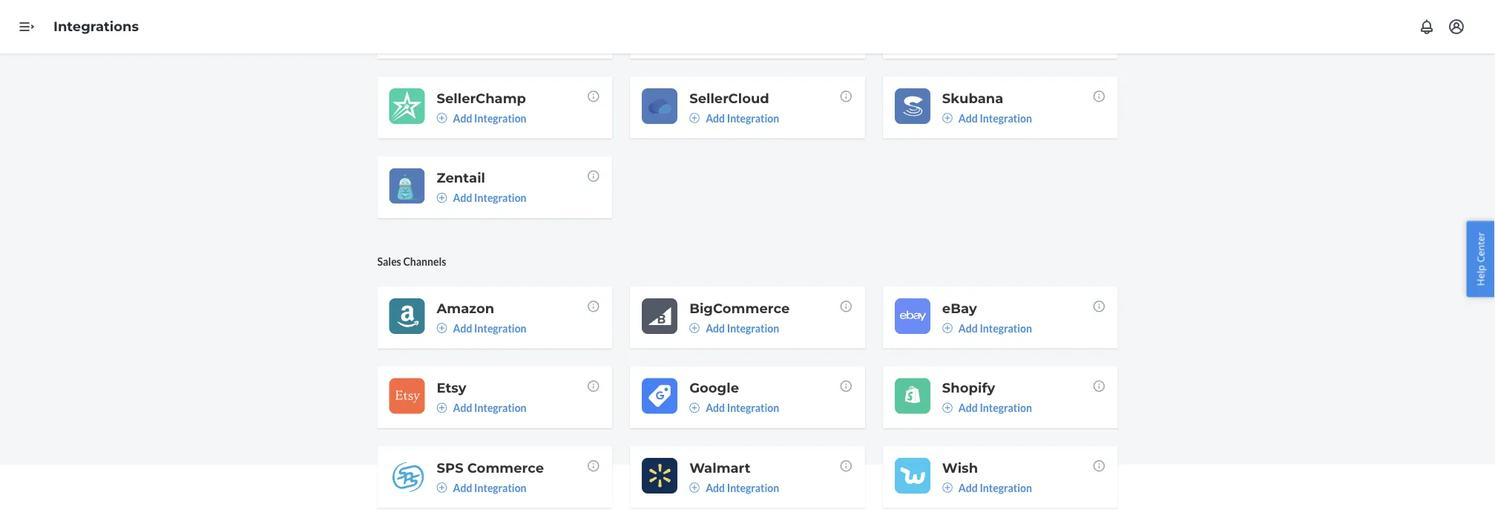 Task type: locate. For each thing, give the bounding box(es) containing it.
plus circle image
[[437, 113, 447, 123], [943, 113, 953, 123], [437, 193, 447, 203], [437, 323, 447, 333], [943, 323, 953, 333], [943, 403, 953, 413], [437, 482, 447, 493]]

add integration link down google
[[690, 400, 780, 415]]

integration for google
[[727, 401, 780, 414]]

google
[[690, 380, 739, 396]]

plus circle image for amazon
[[437, 323, 447, 333]]

add integration link for wish
[[943, 480, 1032, 495]]

sales channels
[[377, 255, 446, 267]]

add integration down sps commerce
[[453, 481, 527, 494]]

plus circle image down google
[[690, 403, 700, 413]]

plus circle image for sellerchamp
[[437, 113, 447, 123]]

add integration down wish
[[959, 481, 1032, 494]]

add integration link for walmart
[[690, 480, 780, 495]]

plus circle image
[[690, 113, 700, 123], [690, 323, 700, 333], [437, 403, 447, 413], [690, 403, 700, 413], [690, 482, 700, 493], [943, 482, 953, 493]]

add integration for shopify
[[959, 401, 1032, 414]]

integration for sellerchamp
[[474, 112, 527, 124]]

add integration link down the walmart at the bottom of the page
[[690, 480, 780, 495]]

add integration down sellerchamp
[[453, 112, 527, 124]]

add down skubana
[[959, 112, 978, 124]]

add integration down "ebay"
[[959, 322, 1032, 334]]

add for ebay
[[959, 322, 978, 334]]

add integration link down wish
[[943, 480, 1032, 495]]

zentail
[[437, 169, 485, 186]]

add for sps commerce
[[453, 481, 472, 494]]

add integration down amazon
[[453, 322, 527, 334]]

center
[[1474, 232, 1488, 263]]

add integration for zentail
[[453, 191, 527, 204]]

plus circle image for bigcommerce
[[690, 323, 700, 333]]

add integration link down 'etsy'
[[437, 400, 527, 415]]

add integration down skubana
[[959, 112, 1032, 124]]

plus circle image down zentail
[[437, 193, 447, 203]]

plus circle image down 'etsy'
[[437, 403, 447, 413]]

skubana
[[943, 90, 1004, 106]]

plus circle image down sps at the left
[[437, 482, 447, 493]]

add integration for bigcommerce
[[706, 322, 780, 334]]

add for sellerchamp
[[453, 112, 472, 124]]

add integration down shopify
[[959, 401, 1032, 414]]

add down bigcommerce
[[706, 322, 725, 334]]

plus circle image for wish
[[943, 482, 953, 493]]

add down sellercloud
[[706, 112, 725, 124]]

integration
[[474, 112, 527, 124], [727, 112, 780, 124], [980, 112, 1032, 124], [474, 191, 527, 204], [474, 322, 527, 334], [727, 322, 780, 334], [980, 322, 1032, 334], [474, 401, 527, 414], [727, 401, 780, 414], [980, 401, 1032, 414], [474, 481, 527, 494], [727, 481, 780, 494], [980, 481, 1032, 494]]

add for zentail
[[453, 191, 472, 204]]

add integration for google
[[706, 401, 780, 414]]

add integration link for google
[[690, 400, 780, 415]]

add integration link down amazon
[[437, 321, 527, 335]]

add integration link for sellercloud
[[690, 110, 780, 125]]

add integration link down bigcommerce
[[690, 321, 780, 335]]

help center button
[[1467, 221, 1496, 297]]

plus circle image down skubana
[[943, 113, 953, 123]]

add down wish
[[959, 481, 978, 494]]

add integration down google
[[706, 401, 780, 414]]

bigcommerce
[[690, 300, 790, 316]]

add integration link for etsy
[[437, 400, 527, 415]]

plus circle image down sellerchamp
[[437, 113, 447, 123]]

plus circle image down the walmart at the bottom of the page
[[690, 482, 700, 493]]

add down sps at the left
[[453, 481, 472, 494]]

integration for bigcommerce
[[727, 322, 780, 334]]

add for skubana
[[959, 112, 978, 124]]

plus circle image down "ebay"
[[943, 323, 953, 333]]

add integration down bigcommerce
[[706, 322, 780, 334]]

add integration link for bigcommerce
[[690, 321, 780, 335]]

add integration down the walmart at the bottom of the page
[[706, 481, 780, 494]]

add integration link down "ebay"
[[943, 321, 1032, 335]]

integrations link
[[53, 18, 139, 35]]

add integration for ebay
[[959, 322, 1032, 334]]

plus circle image down bigcommerce
[[690, 323, 700, 333]]

add integration down sellercloud
[[706, 112, 780, 124]]

add integration link down shopify
[[943, 400, 1032, 415]]

add integration link down sps commerce
[[437, 480, 527, 495]]

add down "ebay"
[[959, 322, 978, 334]]

add down amazon
[[453, 322, 472, 334]]

plus circle image down amazon
[[437, 323, 447, 333]]

integration for etsy
[[474, 401, 527, 414]]

plus circle image for shopify
[[943, 403, 953, 413]]

plus circle image for sps commerce
[[437, 482, 447, 493]]

integration for sps commerce
[[474, 481, 527, 494]]

integration for ebay
[[980, 322, 1032, 334]]

add integration for walmart
[[706, 481, 780, 494]]

add down google
[[706, 401, 725, 414]]

add for google
[[706, 401, 725, 414]]

add integration link
[[437, 110, 527, 125], [690, 110, 780, 125], [943, 110, 1032, 125], [437, 190, 527, 205], [437, 321, 527, 335], [690, 321, 780, 335], [943, 321, 1032, 335], [437, 400, 527, 415], [690, 400, 780, 415], [943, 400, 1032, 415], [437, 480, 527, 495], [690, 480, 780, 495], [943, 480, 1032, 495]]

add integration link for shopify
[[943, 400, 1032, 415]]

integration for walmart
[[727, 481, 780, 494]]

add integration down 'etsy'
[[453, 401, 527, 414]]

add integration link down zentail
[[437, 190, 527, 205]]

add integration link down sellercloud
[[690, 110, 780, 125]]

help center
[[1474, 232, 1488, 286]]

add for walmart
[[706, 481, 725, 494]]

add integration link down skubana
[[943, 110, 1032, 125]]

add integration
[[453, 112, 527, 124], [706, 112, 780, 124], [959, 112, 1032, 124], [453, 191, 527, 204], [453, 322, 527, 334], [706, 322, 780, 334], [959, 322, 1032, 334], [453, 401, 527, 414], [706, 401, 780, 414], [959, 401, 1032, 414], [453, 481, 527, 494], [706, 481, 780, 494], [959, 481, 1032, 494]]

add down the walmart at the bottom of the page
[[706, 481, 725, 494]]

add integration down zentail
[[453, 191, 527, 204]]

add down shopify
[[959, 401, 978, 414]]

add down zentail
[[453, 191, 472, 204]]

plus circle image down shopify
[[943, 403, 953, 413]]

add down 'etsy'
[[453, 401, 472, 414]]

amazon
[[437, 300, 494, 316]]

add
[[453, 112, 472, 124], [706, 112, 725, 124], [959, 112, 978, 124], [453, 191, 472, 204], [453, 322, 472, 334], [706, 322, 725, 334], [959, 322, 978, 334], [453, 401, 472, 414], [706, 401, 725, 414], [959, 401, 978, 414], [453, 481, 472, 494], [706, 481, 725, 494], [959, 481, 978, 494]]

add integration link down sellerchamp
[[437, 110, 527, 125]]

plus circle image down sellercloud
[[690, 113, 700, 123]]

etsy
[[437, 380, 466, 396]]

add down sellerchamp
[[453, 112, 472, 124]]

open notifications image
[[1418, 18, 1436, 36]]

plus circle image down wish
[[943, 482, 953, 493]]



Task type: describe. For each thing, give the bounding box(es) containing it.
add for amazon
[[453, 322, 472, 334]]

sales
[[377, 255, 401, 267]]

add integration link for sps commerce
[[437, 480, 527, 495]]

plus circle image for skubana
[[943, 113, 953, 123]]

commerce
[[467, 459, 544, 476]]

add integration for sellerchamp
[[453, 112, 527, 124]]

integration for skubana
[[980, 112, 1032, 124]]

plus circle image for zentail
[[437, 193, 447, 203]]

sellerchamp
[[437, 90, 526, 106]]

integration for sellercloud
[[727, 112, 780, 124]]

sps
[[437, 459, 464, 476]]

integration for amazon
[[474, 322, 527, 334]]

plus circle image for walmart
[[690, 482, 700, 493]]

integration for wish
[[980, 481, 1032, 494]]

channels
[[403, 255, 446, 267]]

add integration for sps commerce
[[453, 481, 527, 494]]

add integration link for ebay
[[943, 321, 1032, 335]]

sellercloud
[[690, 90, 770, 106]]

add for wish
[[959, 481, 978, 494]]

add integration link for amazon
[[437, 321, 527, 335]]

help
[[1474, 265, 1488, 286]]

add integration link for skubana
[[943, 110, 1032, 125]]

plus circle image for google
[[690, 403, 700, 413]]

add for sellercloud
[[706, 112, 725, 124]]

plus circle image for sellercloud
[[690, 113, 700, 123]]

shopify
[[943, 380, 996, 396]]

integrations
[[53, 18, 139, 35]]

plus circle image for etsy
[[437, 403, 447, 413]]

ebay
[[943, 300, 977, 316]]

walmart
[[690, 459, 751, 476]]

add for bigcommerce
[[706, 322, 725, 334]]

open navigation image
[[18, 18, 36, 36]]

sps commerce
[[437, 459, 544, 476]]

integration for zentail
[[474, 191, 527, 204]]

plus circle image for ebay
[[943, 323, 953, 333]]

add integration link for sellerchamp
[[437, 110, 527, 125]]

add integration for wish
[[959, 481, 1032, 494]]

add integration for etsy
[[453, 401, 527, 414]]

add integration link for zentail
[[437, 190, 527, 205]]

integration for shopify
[[980, 401, 1032, 414]]

add integration for amazon
[[453, 322, 527, 334]]

open account menu image
[[1448, 18, 1466, 36]]

add integration for skubana
[[959, 112, 1032, 124]]

wish
[[943, 459, 978, 476]]

add for shopify
[[959, 401, 978, 414]]

add for etsy
[[453, 401, 472, 414]]

add integration for sellercloud
[[706, 112, 780, 124]]



Task type: vqa. For each thing, say whether or not it's contained in the screenshot.
addresses
no



